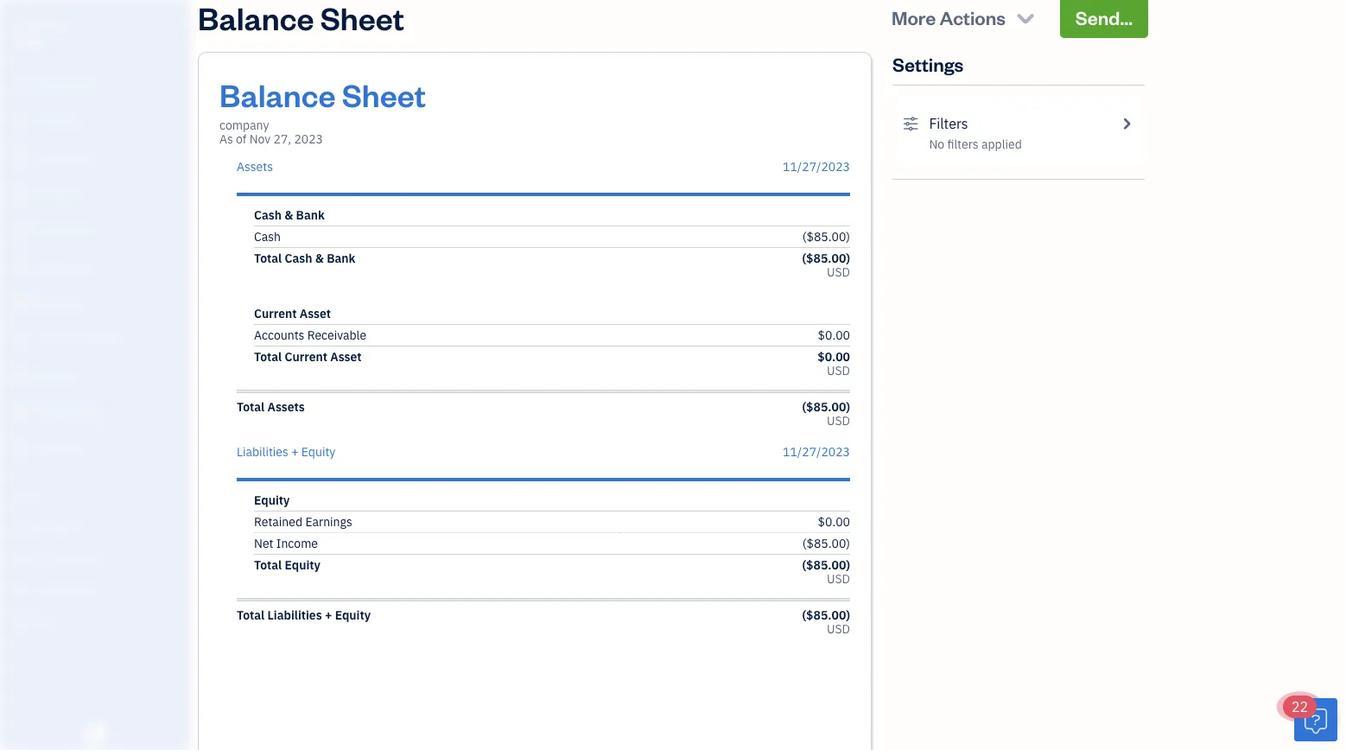 Task type: locate. For each thing, give the bounding box(es) containing it.
2 vertical spatial $0.00
[[818, 514, 850, 530]]

current
[[254, 306, 297, 322], [285, 349, 328, 365]]

settings
[[893, 51, 964, 76], [13, 615, 53, 629]]

&
[[285, 207, 293, 223], [315, 250, 324, 266]]

1 vertical spatial 11/27/2023
[[783, 444, 850, 460]]

bank down items
[[13, 583, 38, 597]]

4 usd from the top
[[827, 571, 850, 587]]

0 horizontal spatial company
[[14, 16, 67, 32]]

send…
[[1076, 5, 1133, 29]]

11/27/2023
[[783, 159, 850, 175], [783, 444, 850, 460]]

as
[[220, 131, 233, 147]]

current down "accounts receivable"
[[285, 349, 328, 365]]

bank
[[296, 207, 325, 223], [327, 250, 356, 266], [13, 583, 38, 597]]

retained earnings
[[254, 514, 352, 530]]

asset up "accounts receivable"
[[300, 306, 331, 322]]

1 vertical spatial bank
[[327, 250, 356, 266]]

4 ($85.00) from the top
[[803, 535, 850, 551]]

team members
[[13, 519, 88, 533]]

apps
[[13, 487, 39, 501]]

chevrondown image
[[1014, 5, 1038, 29]]

bank inside main element
[[13, 583, 38, 597]]

liabilities
[[237, 444, 289, 460], [268, 607, 322, 623]]

net income
[[254, 535, 318, 551]]

$0.00 for retained earnings
[[818, 514, 850, 530]]

usd for total current asset
[[827, 363, 850, 379]]

liabilities down total equity
[[268, 607, 322, 623]]

($85.00) usd for assets
[[802, 399, 850, 429]]

11/27/2023 for $0.00
[[783, 444, 850, 460]]

total down cash & bank at the left of the page
[[254, 250, 282, 266]]

2 ($85.00) usd from the top
[[802, 399, 850, 429]]

team
[[13, 519, 40, 533]]

applied
[[982, 136, 1022, 152]]

bank up current asset
[[327, 250, 356, 266]]

0 vertical spatial 11/27/2023
[[783, 159, 850, 175]]

0 horizontal spatial bank
[[13, 583, 38, 597]]

1 vertical spatial cash
[[254, 229, 281, 245]]

1 vertical spatial $0.00
[[818, 349, 850, 365]]

$0.00 for accounts receivable
[[818, 327, 850, 343]]

3 ($85.00) usd from the top
[[802, 557, 850, 587]]

($85.00)
[[803, 229, 850, 245], [802, 250, 850, 266], [802, 399, 850, 415], [803, 535, 850, 551], [802, 557, 850, 573], [802, 607, 850, 623]]

total for total current asset
[[254, 349, 282, 365]]

more
[[892, 5, 936, 29]]

settings down more
[[893, 51, 964, 76]]

1 usd from the top
[[827, 264, 850, 280]]

1 vertical spatial liabilities
[[268, 607, 322, 623]]

equity
[[301, 444, 336, 460], [254, 492, 290, 508], [285, 557, 321, 573], [335, 607, 371, 623]]

total down total equity
[[237, 607, 265, 623]]

usd
[[827, 264, 850, 280], [827, 363, 850, 379], [827, 413, 850, 429], [827, 571, 850, 587], [827, 621, 850, 637]]

apps link
[[4, 480, 185, 510]]

settings image
[[903, 113, 919, 134]]

chart image
[[11, 404, 32, 421]]

filters
[[929, 115, 969, 133]]

3 ($85.00) from the top
[[802, 399, 850, 415]]

0 vertical spatial &
[[285, 207, 293, 223]]

1 11/27/2023 from the top
[[783, 159, 850, 175]]

company up owner in the top of the page
[[14, 16, 67, 32]]

assets up liabilities + equity
[[268, 399, 305, 415]]

settings down 'bank connections'
[[13, 615, 53, 629]]

1 vertical spatial company
[[220, 117, 269, 133]]

1 vertical spatial settings
[[13, 615, 53, 629]]

assets
[[237, 159, 273, 175], [268, 399, 305, 415]]

2 11/27/2023 from the top
[[783, 444, 850, 460]]

bank up total cash & bank
[[296, 207, 325, 223]]

3 $0.00 from the top
[[818, 514, 850, 530]]

0 vertical spatial cash
[[254, 207, 282, 223]]

1 horizontal spatial settings
[[893, 51, 964, 76]]

1 $0.00 from the top
[[818, 327, 850, 343]]

chevronright image
[[1119, 113, 1135, 134]]

0 horizontal spatial settings
[[13, 615, 53, 629]]

0 vertical spatial $0.00
[[818, 327, 850, 343]]

liabilities down total assets
[[237, 444, 289, 460]]

1 ($85.00) from the top
[[803, 229, 850, 245]]

freshbooks image
[[81, 723, 109, 743]]

company
[[14, 16, 67, 32], [220, 117, 269, 133]]

1 ($85.00) usd from the top
[[802, 250, 850, 280]]

0 vertical spatial assets
[[237, 159, 273, 175]]

total down net
[[254, 557, 282, 573]]

company inside main element
[[14, 16, 67, 32]]

company left 27,
[[220, 117, 269, 133]]

more actions
[[892, 5, 1006, 29]]

0 vertical spatial +
[[291, 444, 299, 460]]

22 button
[[1283, 696, 1338, 742]]

send… button
[[1060, 0, 1149, 38]]

total for total equity
[[254, 557, 282, 573]]

2 vertical spatial cash
[[285, 250, 312, 266]]

0 vertical spatial bank
[[296, 207, 325, 223]]

1 horizontal spatial company
[[220, 117, 269, 133]]

total down accounts on the left of page
[[254, 349, 282, 365]]

income
[[276, 535, 318, 551]]

no
[[929, 136, 945, 152]]

asset down receivable
[[330, 349, 362, 365]]

usd inside $0.00 usd
[[827, 363, 850, 379]]

net
[[254, 535, 274, 551]]

& down cash & bank at the left of the page
[[315, 250, 324, 266]]

no filters applied
[[929, 136, 1022, 152]]

accounts receivable
[[254, 327, 367, 343]]

estimate image
[[11, 150, 32, 167]]

connections
[[40, 583, 101, 597]]

current up accounts on the left of page
[[254, 306, 297, 322]]

($85.00) usd
[[802, 250, 850, 280], [802, 399, 850, 429], [802, 557, 850, 587], [802, 607, 850, 637]]

money image
[[11, 367, 32, 385]]

1 vertical spatial current
[[285, 349, 328, 365]]

1 vertical spatial &
[[315, 250, 324, 266]]

2023
[[294, 131, 323, 147]]

asset
[[300, 306, 331, 322], [330, 349, 362, 365]]

more actions button
[[876, 0, 1053, 38]]

0 vertical spatial settings
[[893, 51, 964, 76]]

0 horizontal spatial &
[[285, 207, 293, 223]]

1 horizontal spatial bank
[[296, 207, 325, 223]]

4 ($85.00) usd from the top
[[802, 607, 850, 637]]

($85.00) usd for liabilities + equity
[[802, 607, 850, 637]]

2 vertical spatial bank
[[13, 583, 38, 597]]

total for total cash & bank
[[254, 250, 282, 266]]

0 vertical spatial company
[[14, 16, 67, 32]]

& up total cash & bank
[[285, 207, 293, 223]]

current asset
[[254, 306, 331, 322]]

cash
[[254, 207, 282, 223], [254, 229, 281, 245], [285, 250, 312, 266]]

0 vertical spatial asset
[[300, 306, 331, 322]]

assets down nov at the top left of the page
[[237, 159, 273, 175]]

services
[[62, 551, 104, 565]]

1 vertical spatial +
[[325, 607, 332, 623]]

total
[[254, 250, 282, 266], [254, 349, 282, 365], [237, 399, 265, 415], [254, 557, 282, 573], [237, 607, 265, 623]]

2 usd from the top
[[827, 363, 850, 379]]

+
[[291, 444, 299, 460], [325, 607, 332, 623]]

settings inside main element
[[13, 615, 53, 629]]

filters
[[948, 136, 979, 152]]

$0.00
[[818, 327, 850, 343], [818, 349, 850, 365], [818, 514, 850, 530]]

total up liabilities + equity
[[237, 399, 265, 415]]



Task type: describe. For each thing, give the bounding box(es) containing it.
5 usd from the top
[[827, 621, 850, 637]]

1 horizontal spatial +
[[325, 607, 332, 623]]

earnings
[[305, 514, 352, 530]]

company inside 'balance sheet company as of nov 27, 2023'
[[220, 117, 269, 133]]

dashboard image
[[11, 77, 32, 94]]

payment image
[[11, 222, 32, 239]]

client image
[[11, 113, 32, 131]]

($85.00) usd for cash & bank
[[802, 250, 850, 280]]

sheet
[[342, 73, 426, 115]]

total for total assets
[[237, 399, 265, 415]]

total liabilities + equity
[[237, 607, 371, 623]]

27,
[[274, 131, 291, 147]]

resource center badge image
[[1295, 698, 1338, 742]]

0 horizontal spatial +
[[291, 444, 299, 460]]

3 usd from the top
[[827, 413, 850, 429]]

total for total liabilities + equity
[[237, 607, 265, 623]]

1 vertical spatial asset
[[330, 349, 362, 365]]

bank connections link
[[4, 576, 185, 606]]

usd for total equity
[[827, 571, 850, 587]]

timer image
[[11, 331, 32, 348]]

settings link
[[4, 608, 185, 638]]

11/27/2023 for ($85.00)
[[783, 159, 850, 175]]

nov
[[250, 131, 271, 147]]

2 horizontal spatial bank
[[327, 250, 356, 266]]

items and services link
[[4, 544, 185, 574]]

cash for cash
[[254, 229, 281, 245]]

accounts
[[254, 327, 305, 343]]

total current asset
[[254, 349, 362, 365]]

of
[[236, 131, 247, 147]]

balance
[[220, 73, 336, 115]]

cash & bank
[[254, 207, 325, 223]]

22
[[1292, 698, 1309, 716]]

project image
[[11, 295, 32, 312]]

0 vertical spatial liabilities
[[237, 444, 289, 460]]

main element
[[0, 0, 233, 750]]

5 ($85.00) from the top
[[802, 557, 850, 573]]

$0.00 usd
[[818, 349, 850, 379]]

0 vertical spatial current
[[254, 306, 297, 322]]

balance sheet company as of nov 27, 2023
[[220, 73, 426, 147]]

1 horizontal spatial &
[[315, 250, 324, 266]]

usd for total cash & bank
[[827, 264, 850, 280]]

liabilities + equity
[[237, 444, 336, 460]]

total equity
[[254, 557, 321, 573]]

items
[[13, 551, 40, 565]]

invoice image
[[11, 186, 32, 203]]

owner
[[14, 34, 48, 48]]

receivable
[[307, 327, 367, 343]]

cash for cash & bank
[[254, 207, 282, 223]]

total cash & bank
[[254, 250, 356, 266]]

expense image
[[11, 258, 32, 276]]

1 vertical spatial assets
[[268, 399, 305, 415]]

team members link
[[4, 512, 185, 542]]

2 $0.00 from the top
[[818, 349, 850, 365]]

2 ($85.00) from the top
[[802, 250, 850, 266]]

and
[[42, 551, 60, 565]]

actions
[[940, 5, 1006, 29]]

bank connections
[[13, 583, 101, 597]]

members
[[42, 519, 88, 533]]

retained
[[254, 514, 303, 530]]

total assets
[[237, 399, 305, 415]]

items and services
[[13, 551, 104, 565]]

report image
[[11, 440, 32, 457]]

company owner
[[14, 16, 67, 48]]

6 ($85.00) from the top
[[802, 607, 850, 623]]



Task type: vqa. For each thing, say whether or not it's contained in the screenshot.
Team Member
no



